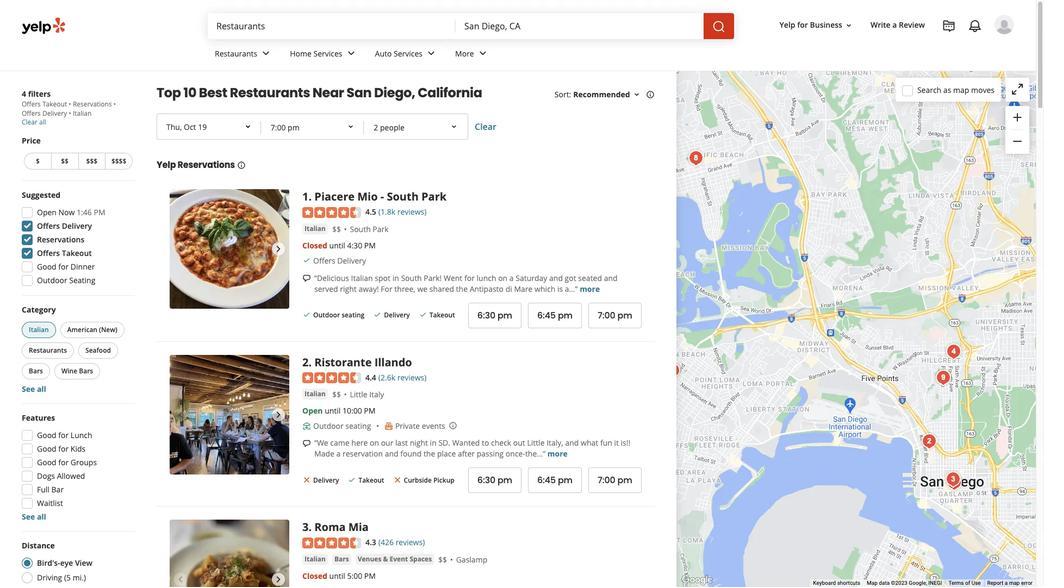 Task type: locate. For each thing, give the bounding box(es) containing it.
2 good from the top
[[37, 430, 56, 441]]

0 vertical spatial 6:30 pm
[[478, 309, 513, 322]]

1 vertical spatial south
[[350, 224, 371, 234]]

1 horizontal spatial in
[[430, 438, 437, 449]]

takeout down 'reservation'
[[359, 476, 384, 485]]

auto
[[375, 48, 392, 59]]

italian down 4.4 star rating image
[[305, 390, 326, 399]]

the…"
[[526, 449, 546, 459]]

0 horizontal spatial yelp
[[157, 159, 176, 171]]

previous image
[[174, 243, 187, 256], [174, 408, 187, 422]]

and right seated
[[604, 273, 618, 283]]

6:30 pm link for ristorante illando
[[468, 468, 522, 494]]

2 6:45 pm from the top
[[538, 475, 573, 487]]

for right went
[[465, 273, 475, 283]]

4.4
[[366, 373, 376, 383]]

wine bars button
[[54, 363, 100, 380]]

offers delivery down "now"
[[37, 221, 92, 231]]

7:00 pm link for ristorante illando
[[589, 468, 642, 494]]

16 checkmark v2 image for outdoor
[[303, 311, 311, 320]]

2 previous image from the top
[[174, 408, 187, 422]]

0 vertical spatial in
[[393, 273, 399, 283]]

reservation
[[343, 449, 383, 459]]

more link
[[580, 284, 600, 294], [548, 449, 568, 459]]

see up features
[[22, 384, 35, 394]]

2 24 chevron down v2 image from the left
[[345, 47, 358, 60]]

0 vertical spatial reviews)
[[398, 207, 427, 217]]

for for business
[[798, 20, 808, 30]]

2 7:00 pm link from the top
[[589, 468, 642, 494]]

info icon image
[[449, 422, 457, 431], [449, 422, 457, 431]]

south
[[387, 189, 419, 204], [350, 224, 371, 234], [401, 273, 422, 283]]

1 vertical spatial yelp
[[157, 159, 176, 171]]

fun
[[601, 438, 613, 449]]

0 vertical spatial 6:45
[[538, 309, 556, 322]]

on up di
[[498, 273, 508, 283]]

1 vertical spatial 6:45 pm
[[538, 475, 573, 487]]

24 chevron down v2 image inside more link
[[476, 47, 490, 60]]

none field the near
[[465, 20, 695, 32]]

1 7:00 from the top
[[598, 309, 616, 322]]

16 speech v2 image
[[303, 440, 311, 448]]

good for good for kids
[[37, 444, 56, 454]]

see
[[22, 384, 35, 394], [22, 512, 35, 522]]

2 none field from the left
[[465, 20, 695, 32]]

south up 4:30
[[350, 224, 371, 234]]

seating
[[69, 275, 95, 286]]

0 vertical spatial see all
[[22, 384, 46, 394]]

6:45 pm link down "the…""
[[528, 468, 582, 494]]

1 6:30 pm from the top
[[478, 309, 513, 322]]

last
[[396, 438, 408, 449]]

pm for 6:30 pm link corresponding to piacere mio - south park
[[498, 309, 513, 322]]

good
[[37, 262, 56, 272], [37, 430, 56, 441], [37, 444, 56, 454], [37, 458, 56, 468]]

16 speech v2 image
[[303, 274, 311, 283]]

1 services from the left
[[314, 48, 343, 59]]

7:00 pm link down it
[[589, 468, 642, 494]]

6:30 pm link for piacere mio - south park
[[468, 303, 522, 328]]

for up good for kids
[[58, 430, 69, 441]]

offers delivery down closed until 4:30 pm
[[313, 256, 366, 266]]

diego,
[[374, 84, 415, 102]]

1 horizontal spatial more
[[580, 284, 600, 294]]

1 vertical spatial 7:00 pm link
[[589, 468, 642, 494]]

3
[[303, 520, 309, 535]]

1 vertical spatial the
[[424, 449, 435, 459]]

dinner
[[71, 262, 95, 272]]

0 horizontal spatial more
[[548, 449, 568, 459]]

16 checkmark v2 image for takeout
[[419, 311, 427, 320]]

$$ right "spaces"
[[439, 555, 447, 565]]

outdoor seating down "right"
[[313, 311, 365, 320]]

a inside "link"
[[893, 20, 897, 30]]

6:30 down passing
[[478, 475, 496, 487]]

6:30 pm
[[478, 309, 513, 322], [478, 475, 513, 487]]

0 horizontal spatial bars
[[29, 367, 43, 376]]

business
[[810, 20, 843, 30]]

1 6:45 pm from the top
[[538, 309, 573, 322]]

italian down 4.5 star rating image
[[305, 224, 326, 233]]

sd.
[[439, 438, 451, 449]]

16 outdoor seating v2 image
[[303, 422, 311, 431]]

takeout up dinner
[[62, 248, 92, 258]]

mio
[[358, 189, 378, 204]]

2 6:30 from the top
[[478, 475, 496, 487]]

1 horizontal spatial offers delivery
[[313, 256, 366, 266]]

2 see all button from the top
[[22, 512, 46, 522]]

and up is
[[550, 273, 563, 283]]

slideshow element
[[170, 189, 289, 309], [170, 355, 289, 475], [170, 520, 289, 588]]

italian up price group
[[73, 109, 92, 118]]

Cover field
[[365, 116, 466, 140]]

groups
[[71, 458, 97, 468]]

served
[[314, 284, 338, 294]]

1 vertical spatial italian link
[[303, 389, 328, 400]]

6:30 pm for 2 . ristorante illando
[[478, 475, 513, 487]]

reviews) up "spaces"
[[396, 538, 425, 548]]

yelp for yelp reservations
[[157, 159, 176, 171]]

7:00 down seated
[[598, 309, 616, 322]]

1 vertical spatial next image
[[272, 574, 285, 587]]

$$
[[61, 157, 69, 166], [332, 224, 341, 234], [332, 390, 341, 400], [439, 555, 447, 565]]

0 vertical spatial restaurants
[[215, 48, 257, 59]]

7:00 pm for 2 . ristorante illando
[[598, 475, 633, 487]]

services
[[314, 48, 343, 59], [394, 48, 423, 59]]

0 horizontal spatial none field
[[217, 20, 447, 32]]

pm right 5:00 at the left bottom
[[364, 571, 376, 582]]

16 checkmark v2 image
[[373, 311, 382, 320], [419, 311, 427, 320]]

1 horizontal spatial none field
[[465, 20, 695, 32]]

None search field
[[208, 13, 737, 39]]

good down "good for lunch" on the bottom of page
[[37, 444, 56, 454]]

for down "offers takeout"
[[58, 262, 69, 272]]

good down "offers takeout"
[[37, 262, 56, 272]]

saturday
[[516, 273, 548, 283]]

3 slideshow element from the top
[[170, 520, 289, 588]]

0 horizontal spatial on
[[370, 438, 379, 449]]

open inside group
[[37, 207, 57, 218]]

italian button down 4.3 star rating image
[[303, 554, 328, 565]]

7:00 for ristorante illando
[[598, 475, 616, 487]]

1 vertical spatial see all button
[[22, 512, 46, 522]]

reservations
[[73, 100, 112, 109], [178, 159, 235, 171], [37, 235, 84, 245]]

restaurants inside restaurants button
[[29, 346, 67, 355]]

for for dinner
[[58, 262, 69, 272]]

pm for 3 . roma mia
[[364, 571, 376, 582]]

(1.8k reviews)
[[379, 207, 427, 217]]

6:45 down "the…""
[[538, 475, 556, 487]]

offers delivery for now
[[37, 221, 92, 231]]

park up '(1.8k reviews)' link
[[422, 189, 447, 204]]

2 see all from the top
[[22, 512, 46, 522]]

bars
[[29, 367, 43, 376], [79, 367, 93, 376], [335, 555, 349, 564]]

next image
[[272, 408, 285, 422], [272, 574, 285, 587]]

outdoor seating
[[37, 275, 95, 286]]

takeout down shared
[[430, 311, 455, 320]]

bars up closed until 5:00 pm
[[335, 555, 349, 564]]

italian inside group
[[29, 325, 49, 335]]

7:00 pm
[[598, 309, 633, 322], [598, 475, 633, 487]]

on inside "delicious italian spot in south park! went for lunch on a saturday and got seated and served right away! for three, we shared the antipasto di mare which is a…"
[[498, 273, 508, 283]]

previous image for 1
[[174, 243, 187, 256]]

1 outdoor seating from the top
[[313, 311, 365, 320]]

6:30 pm link down antipasto
[[468, 303, 522, 328]]

a right write
[[893, 20, 897, 30]]

offers delivery for until
[[313, 256, 366, 266]]

restaurants up wine
[[29, 346, 67, 355]]

(5
[[64, 573, 71, 583]]

7:00 down fun
[[598, 475, 616, 487]]

1 6:30 pm link from the top
[[468, 303, 522, 328]]

0 vertical spatial 6:45 pm
[[538, 309, 573, 322]]

report a map error link
[[988, 581, 1033, 587]]

0 vertical spatial until
[[330, 240, 345, 251]]

16 chevron down v2 image
[[845, 21, 854, 30]]

italian inside 4 filters offers takeout • reservations • offers delivery • italian clear all
[[73, 109, 92, 118]]

south up three,
[[401, 273, 422, 283]]

0 vertical spatial the
[[456, 284, 468, 294]]

the down night
[[424, 449, 435, 459]]

for for kids
[[58, 444, 69, 454]]

delivery down made
[[313, 476, 339, 485]]

error
[[1022, 581, 1033, 587]]

0 vertical spatial .
[[309, 189, 312, 204]]

seating for delivery
[[342, 311, 365, 320]]

1 horizontal spatial services
[[394, 48, 423, 59]]

(426
[[379, 538, 394, 548]]

delivery down the filters
[[42, 109, 67, 118]]

0 horizontal spatial clear
[[22, 118, 38, 127]]

. left roma in the bottom of the page
[[309, 520, 312, 535]]

1 vertical spatial previous image
[[174, 408, 187, 422]]

0 vertical spatial 6:30 pm link
[[468, 303, 522, 328]]

1 16 checkmark v2 image from the left
[[373, 311, 382, 320]]

reviews) right (1.8k
[[398, 207, 427, 217]]

1 24 chevron down v2 image from the left
[[425, 47, 438, 60]]

6:45 pm down is
[[538, 309, 573, 322]]

1 vertical spatial little
[[527, 438, 545, 449]]

a inside "we came here on our last night in sd. wanted to check out little italy, and what fun it is!! made a reservation and found the place after passing once-the…"
[[337, 449, 341, 459]]

6:45 pm
[[538, 309, 573, 322], [538, 475, 573, 487]]

24 chevron down v2 image inside home services link
[[345, 47, 358, 60]]

1 vertical spatial until
[[325, 406, 341, 416]]

the
[[456, 284, 468, 294], [424, 449, 435, 459]]

1 24 chevron down v2 image from the left
[[260, 47, 273, 60]]

1 horizontal spatial map
[[1010, 581, 1020, 587]]

0 horizontal spatial park
[[373, 224, 389, 234]]

$$ up closed until 4:30 pm
[[332, 224, 341, 234]]

slideshow element for 1
[[170, 189, 289, 309]]

1 vertical spatial outdoor seating
[[313, 421, 371, 432]]

scuderie italia image
[[686, 147, 708, 169]]

italian link for ristorante
[[303, 389, 328, 400]]

the inside "delicious italian spot in south park! went for lunch on a saturday and got seated and served right away! for three, we shared the antipasto di mare which is a…"
[[456, 284, 468, 294]]

Select a date text field
[[158, 115, 261, 139]]

0 vertical spatial more link
[[580, 284, 600, 294]]

3 good from the top
[[37, 444, 56, 454]]

6:45 for 2 . ristorante illando
[[538, 475, 556, 487]]

on left our
[[370, 438, 379, 449]]

2 6:45 pm link from the top
[[528, 468, 582, 494]]

0 horizontal spatial 24 chevron down v2 image
[[425, 47, 438, 60]]

4:30
[[347, 240, 362, 251]]

map
[[954, 85, 970, 95], [1010, 581, 1020, 587]]

slideshow element for 3
[[170, 520, 289, 588]]

open for open now 1:46 pm
[[37, 207, 57, 218]]

map left the error
[[1010, 581, 1020, 587]]

6:45 pm link for ristorante illando
[[528, 468, 582, 494]]

16 close v2 image
[[303, 476, 311, 485], [393, 476, 402, 485]]

pm for 6:45 pm link related to piacere mio - south park
[[558, 309, 573, 322]]

group
[[1006, 106, 1030, 154], [18, 190, 135, 289], [20, 305, 135, 395], [18, 413, 135, 523]]

1 vertical spatial see
[[22, 512, 35, 522]]

6:45 pm link for piacere mio - south park
[[528, 303, 582, 328]]

. for 2
[[309, 355, 312, 370]]

0 horizontal spatial services
[[314, 48, 343, 59]]

2 see from the top
[[22, 512, 35, 522]]

1 6:30 from the top
[[478, 309, 496, 322]]

2 vertical spatial reservations
[[37, 235, 84, 245]]

little up 10:00
[[350, 390, 368, 400]]

0 vertical spatial roma mia image
[[943, 469, 965, 491]]

1 horizontal spatial the
[[456, 284, 468, 294]]

for inside button
[[798, 20, 808, 30]]

1 closed from the top
[[303, 240, 328, 251]]

1 7:00 pm link from the top
[[589, 303, 642, 328]]

went
[[444, 273, 463, 283]]

4
[[22, 89, 26, 99]]

a
[[893, 20, 897, 30], [510, 273, 514, 283], [337, 449, 341, 459], [1005, 581, 1008, 587]]

price
[[22, 135, 41, 146]]

in left the sd.
[[430, 438, 437, 449]]

16 checkmark v2 image
[[303, 257, 311, 265], [303, 311, 311, 320], [348, 476, 357, 485]]

the down went
[[456, 284, 468, 294]]

16 info v2 image
[[237, 161, 246, 170]]

1 vertical spatial 6:30
[[478, 475, 496, 487]]

closed until 5:00 pm
[[303, 571, 376, 582]]

$$ inside button
[[61, 157, 69, 166]]

2 6:45 from the top
[[538, 475, 556, 487]]

1 vertical spatial 6:30 pm link
[[468, 468, 522, 494]]

1 vertical spatial 6:45
[[538, 475, 556, 487]]

6:45 pm for 1 . piacere mio - south park
[[538, 309, 573, 322]]

group containing features
[[18, 413, 135, 523]]

good for good for dinner
[[37, 262, 56, 272]]

more link for piacere mio - south park
[[580, 284, 600, 294]]

24 chevron down v2 image for restaurants
[[260, 47, 273, 60]]

good for good for groups
[[37, 458, 56, 468]]

italian up away!
[[351, 273, 373, 283]]

italian button for piacere's the italian link
[[303, 223, 328, 234]]

a down came
[[337, 449, 341, 459]]

reviews) down illando on the left bottom of page
[[398, 373, 427, 383]]

outdoor up "we
[[313, 421, 344, 432]]

notifications image
[[969, 20, 982, 33]]

1 vertical spatial closed
[[303, 571, 328, 582]]

None field
[[217, 20, 447, 32], [465, 20, 695, 32]]

terms of use
[[949, 581, 981, 587]]

0 vertical spatial italian link
[[303, 223, 328, 234]]

the inside "we came here on our last night in sd. wanted to check out little italy, and what fun it is!! made a reservation and found the place after passing once-the…"
[[424, 449, 435, 459]]

park down (1.8k
[[373, 224, 389, 234]]

1 7:00 pm from the top
[[598, 309, 633, 322]]

option group
[[18, 541, 135, 588]]

on
[[498, 273, 508, 283], [370, 438, 379, 449]]

1 vertical spatial park
[[373, 224, 389, 234]]

1 . from the top
[[309, 189, 312, 204]]

outdoor down good for dinner
[[37, 275, 67, 286]]

-
[[381, 189, 384, 204]]

outdoor seating down open until 10:00 pm
[[313, 421, 371, 432]]

all for category
[[37, 384, 46, 394]]

american (new)
[[67, 325, 117, 335]]

suggested
[[22, 190, 60, 200]]

2 6:30 pm from the top
[[478, 475, 513, 487]]

0 vertical spatial 6:30
[[478, 309, 496, 322]]

16 checkmark v2 image down 16 speech v2 icon
[[303, 311, 311, 320]]

1 vertical spatial offers delivery
[[313, 256, 366, 266]]

see all for features
[[22, 512, 46, 522]]

. up 4.4 star rating image
[[309, 355, 312, 370]]

restaurants up best
[[215, 48, 257, 59]]

0 vertical spatial more
[[580, 284, 600, 294]]

1 see all button from the top
[[22, 384, 46, 394]]

for left business
[[798, 20, 808, 30]]

1 6:45 pm link from the top
[[528, 303, 582, 328]]

reservations inside group
[[37, 235, 84, 245]]

yelp for business button
[[776, 15, 858, 35]]

in inside "delicious italian spot in south park! went for lunch on a saturday and got seated and served right away! for three, we shared the antipasto di mare which is a…"
[[393, 273, 399, 283]]

1 see all from the top
[[22, 384, 46, 394]]

3 . from the top
[[309, 520, 312, 535]]

away!
[[359, 284, 379, 294]]

4.3 link
[[366, 537, 376, 549]]

1 vertical spatial see all
[[22, 512, 46, 522]]

1 vertical spatial seating
[[346, 421, 371, 432]]

seating down "right"
[[342, 311, 365, 320]]

map right as
[[954, 85, 970, 95]]

16 private events v2 image
[[385, 422, 393, 431]]

more link for ristorante illando
[[548, 449, 568, 459]]

1 vertical spatial map
[[1010, 581, 1020, 587]]

1 vertical spatial on
[[370, 438, 379, 449]]

0 horizontal spatial 24 chevron down v2 image
[[260, 47, 273, 60]]

for for lunch
[[58, 430, 69, 441]]

more link down italy,
[[548, 449, 568, 459]]

1 next image from the top
[[272, 408, 285, 422]]

italian link down 4.5 star rating image
[[303, 223, 328, 234]]

more down italy,
[[548, 449, 568, 459]]

next image for 2 . ristorante illando
[[272, 408, 285, 422]]

16 checkmark v2 image down we
[[419, 311, 427, 320]]

see for features
[[22, 512, 35, 522]]

italian button for the italian link corresponding to ristorante
[[303, 389, 328, 400]]

services right auto
[[394, 48, 423, 59]]

2 16 close v2 image from the left
[[393, 476, 402, 485]]

takeout down the filters
[[42, 100, 67, 109]]

bars link
[[332, 554, 351, 565]]

2 vertical spatial south
[[401, 273, 422, 283]]

1 horizontal spatial bars
[[79, 367, 93, 376]]

south inside "delicious italian spot in south park! went for lunch on a saturday and got seated and served right away! for three, we shared the antipasto di mare which is a…"
[[401, 273, 422, 283]]

1 horizontal spatial more link
[[580, 284, 600, 294]]

24 chevron down v2 image for more
[[476, 47, 490, 60]]

lunch
[[71, 430, 92, 441]]

after
[[458, 449, 475, 459]]

0 vertical spatial little
[[350, 390, 368, 400]]

1 vertical spatial 16 checkmark v2 image
[[303, 311, 311, 320]]

1 none field from the left
[[217, 20, 447, 32]]

little
[[350, 390, 368, 400], [527, 438, 545, 449]]

pm down little italy
[[364, 406, 376, 416]]

2 7:00 from the top
[[598, 475, 616, 487]]

good for good for lunch
[[37, 430, 56, 441]]

2 vertical spatial until
[[330, 571, 345, 582]]

for inside "delicious italian spot in south park! went for lunch on a saturday and got seated and served right away! for three, we shared the antipasto di mare which is a…"
[[465, 273, 475, 283]]

open up 16 outdoor seating v2 icon
[[303, 406, 323, 416]]

7:00 pm down it
[[598, 475, 633, 487]]

0 vertical spatial closed
[[303, 240, 328, 251]]

group containing suggested
[[18, 190, 135, 289]]

1 horizontal spatial little
[[527, 438, 545, 449]]

6:30 pm down passing
[[478, 475, 513, 487]]

2 6:30 pm link from the top
[[468, 468, 522, 494]]

24 chevron down v2 image
[[425, 47, 438, 60], [476, 47, 490, 60]]

bird's-eye view
[[37, 558, 93, 569]]

closed up 16 speech v2 icon
[[303, 240, 328, 251]]

$$ button
[[51, 153, 78, 170]]

italian down 4.3 star rating image
[[305, 555, 326, 564]]

yelp left business
[[780, 20, 796, 30]]

reservations left 16 info v2 image
[[178, 159, 235, 171]]

2 outdoor seating from the top
[[313, 421, 371, 432]]

right
[[340, 284, 357, 294]]

mia trattoria image
[[933, 367, 955, 389]]

0 horizontal spatial roma mia image
[[170, 520, 289, 588]]

good for kids
[[37, 444, 86, 454]]

open for open until 10:00 pm
[[303, 406, 323, 416]]

2 closed from the top
[[303, 571, 328, 582]]

private
[[396, 421, 420, 432]]

0 horizontal spatial offers delivery
[[37, 221, 92, 231]]

di
[[506, 284, 512, 294]]

6:30 down antipasto
[[478, 309, 496, 322]]

1 vertical spatial more link
[[548, 449, 568, 459]]

yelp right $$$$
[[157, 159, 176, 171]]

recommended button
[[574, 89, 641, 100]]

2 italian link from the top
[[303, 389, 328, 400]]

pm right 1:46
[[94, 207, 105, 218]]

2 vertical spatial all
[[37, 512, 46, 522]]

asti ristorante image
[[944, 472, 966, 494]]

italian for italian button for 1st the italian link from the bottom
[[305, 555, 326, 564]]

1 previous image from the top
[[174, 243, 187, 256]]

see all button up features
[[22, 384, 46, 394]]

4 good from the top
[[37, 458, 56, 468]]

6:45 pm link down is
[[528, 303, 582, 328]]

for down "good for lunch" on the bottom of page
[[58, 444, 69, 454]]

16 checkmark v2 image for delivery
[[373, 311, 382, 320]]

write a review
[[871, 20, 926, 30]]

1 vertical spatial all
[[37, 384, 46, 394]]

italian link for piacere
[[303, 223, 328, 234]]

0 horizontal spatial more link
[[548, 449, 568, 459]]

1 vertical spatial slideshow element
[[170, 355, 289, 475]]

4.5 star rating image
[[303, 207, 361, 218]]

italian down category
[[29, 325, 49, 335]]

pm
[[94, 207, 105, 218], [364, 240, 376, 251], [364, 406, 376, 416], [364, 571, 376, 582]]

good for lunch
[[37, 430, 92, 441]]

24 chevron down v2 image inside auto services link
[[425, 47, 438, 60]]

0 vertical spatial next image
[[272, 408, 285, 422]]

0 vertical spatial previous image
[[174, 243, 187, 256]]

&
[[383, 555, 388, 564]]

ristorante illando image
[[919, 431, 941, 452]]

for for groups
[[58, 458, 69, 468]]

2 vertical spatial restaurants
[[29, 346, 67, 355]]

7:00 pm link for piacere mio - south park
[[589, 303, 642, 328]]

24 chevron down v2 image
[[260, 47, 273, 60], [345, 47, 358, 60]]

little up "the…""
[[527, 438, 545, 449]]

2 next image from the top
[[272, 574, 285, 587]]

1 italian link from the top
[[303, 223, 328, 234]]

top 10 best restaurants near san diego, california
[[157, 84, 482, 102]]

2 24 chevron down v2 image from the left
[[476, 47, 490, 60]]

closed down 4.3 star rating image
[[303, 571, 328, 582]]

seating down 10:00
[[346, 421, 371, 432]]

a inside "delicious italian spot in south park! went for lunch on a saturday and got seated and served right away! for three, we shared the antipasto di mare which is a…"
[[510, 273, 514, 283]]

0 vertical spatial outdoor seating
[[313, 311, 365, 320]]

1 16 close v2 image from the left
[[303, 476, 311, 485]]

italian button for 1st the italian link from the bottom
[[303, 554, 328, 565]]

2 slideshow element from the top
[[170, 355, 289, 475]]

2 services from the left
[[394, 48, 423, 59]]

restaurants inside restaurants link
[[215, 48, 257, 59]]

Near text field
[[465, 20, 695, 32]]

0 vertical spatial open
[[37, 207, 57, 218]]

italian for italian button associated with piacere's the italian link
[[305, 224, 326, 233]]

0 horizontal spatial map
[[954, 85, 970, 95]]

pm for 2 . ristorante illando
[[364, 406, 376, 416]]

all up price
[[39, 118, 46, 127]]

24 chevron down v2 image inside restaurants link
[[260, 47, 273, 60]]

2 . from the top
[[309, 355, 312, 370]]

2 vertical spatial italian link
[[303, 554, 328, 565]]

0 vertical spatial 6:45 pm link
[[528, 303, 582, 328]]

1 horizontal spatial on
[[498, 273, 508, 283]]

0 horizontal spatial 16 close v2 image
[[303, 476, 311, 485]]

1 good from the top
[[37, 262, 56, 272]]

all up features
[[37, 384, 46, 394]]

16 checkmark v2 image up 16 speech v2 icon
[[303, 257, 311, 265]]

all inside 4 filters offers takeout • reservations • offers delivery • italian clear all
[[39, 118, 46, 127]]

more for 1 . piacere mio - south park
[[580, 284, 600, 294]]

reviews) for mia
[[396, 538, 425, 548]]

see all up features
[[22, 384, 46, 394]]

6:30 pm link
[[468, 303, 522, 328], [468, 468, 522, 494]]

see all button down waitlist
[[22, 512, 46, 522]]

1 vertical spatial in
[[430, 438, 437, 449]]

home
[[290, 48, 312, 59]]

6:45 pm for 2 . ristorante illando
[[538, 475, 573, 487]]

see all button for features
[[22, 512, 46, 522]]

reviews) for mio
[[398, 207, 427, 217]]

offers
[[22, 100, 41, 109], [22, 109, 41, 118], [37, 221, 60, 231], [37, 248, 60, 258], [313, 256, 336, 266]]

none field find
[[217, 20, 447, 32]]

a right report
[[1005, 581, 1008, 587]]

open
[[37, 207, 57, 218], [303, 406, 323, 416]]

10:00
[[343, 406, 362, 416]]

2 vertical spatial outdoor
[[313, 421, 344, 432]]

. left piacere
[[309, 189, 312, 204]]

0 vertical spatial south
[[387, 189, 419, 204]]

$$ for 2
[[332, 390, 341, 400]]

yelp inside yelp for business button
[[780, 20, 796, 30]]

(426 reviews)
[[379, 538, 425, 548]]

2 16 checkmark v2 image from the left
[[419, 311, 427, 320]]

2 7:00 pm from the top
[[598, 475, 633, 487]]

a up di
[[510, 273, 514, 283]]

1 see from the top
[[22, 384, 35, 394]]

roma mia image
[[943, 469, 965, 491], [170, 520, 289, 588]]

see all for category
[[22, 384, 46, 394]]

takeout
[[42, 100, 67, 109], [62, 248, 92, 258], [430, 311, 455, 320], [359, 476, 384, 485]]

venues & event spaces button
[[356, 554, 434, 565]]

1 6:45 from the top
[[538, 309, 556, 322]]

italian for the italian link corresponding to ristorante italian button
[[305, 390, 326, 399]]

1 slideshow element from the top
[[170, 189, 289, 309]]

7:00
[[598, 309, 616, 322], [598, 475, 616, 487]]

0 horizontal spatial little
[[350, 390, 368, 400]]

park
[[422, 189, 447, 204], [373, 224, 389, 234]]

2 vertical spatial slideshow element
[[170, 520, 289, 588]]

0 vertical spatial see all button
[[22, 384, 46, 394]]

7:00 for piacere mio - south park
[[598, 309, 616, 322]]

7:00 pm down seated
[[598, 309, 633, 322]]

bird's-
[[37, 558, 60, 569]]

in right spot
[[393, 273, 399, 283]]

1 vertical spatial open
[[303, 406, 323, 416]]

1 vertical spatial 6:30 pm
[[478, 475, 513, 487]]

0 vertical spatial 7:00 pm
[[598, 309, 633, 322]]



Task type: vqa. For each thing, say whether or not it's contained in the screenshot.
3rd Slideshow element from the top of the page
yes



Task type: describe. For each thing, give the bounding box(es) containing it.
italy
[[370, 390, 384, 400]]

we
[[418, 284, 428, 294]]

see all button for category
[[22, 384, 46, 394]]

driving (5 mi.)
[[37, 573, 86, 583]]

Find text field
[[217, 20, 447, 32]]

6:30 for ristorante illando
[[478, 475, 496, 487]]

$$ for 1
[[332, 224, 341, 234]]

reviews) for illando
[[398, 373, 427, 383]]

wanted
[[453, 438, 480, 449]]

. for 1
[[309, 189, 312, 204]]

2 . ristorante illando
[[303, 355, 412, 370]]

search as map moves
[[918, 85, 995, 95]]

and right italy,
[[566, 438, 579, 449]]

2 vertical spatial 16 checkmark v2 image
[[348, 476, 357, 485]]

"we
[[314, 438, 328, 449]]

7:00 pm for 1 . piacere mio - south park
[[598, 309, 633, 322]]

american
[[67, 325, 97, 335]]

(426 reviews) link
[[379, 537, 425, 549]]

1 vertical spatial restaurants
[[230, 84, 310, 102]]

in inside "we came here on our last night in sd. wanted to check out little italy, and what fun it is!! made a reservation and found the place after passing once-the…"
[[430, 438, 437, 449]]

pm for 1 . piacere mio - south park
[[364, 240, 376, 251]]

(1.8k reviews) link
[[379, 206, 427, 218]]

delivery down open now 1:46 pm
[[62, 221, 92, 231]]

for
[[381, 284, 393, 294]]

16 chevron down v2 image
[[633, 90, 641, 99]]

a…"
[[565, 284, 578, 294]]

©2023
[[892, 581, 908, 587]]

6:30 for piacere mio - south park
[[478, 309, 496, 322]]

came
[[330, 438, 350, 449]]

projects image
[[943, 20, 956, 33]]

now
[[59, 207, 75, 218]]

zoom out image
[[1012, 135, 1025, 148]]

restaurants for restaurants link
[[215, 48, 257, 59]]

restaurants for restaurants button on the left bottom of the page
[[29, 346, 67, 355]]

takeout inside 4 filters offers takeout • reservations • offers delivery • italian clear all
[[42, 100, 67, 109]]

outdoor for delivery
[[313, 311, 340, 320]]

1 vertical spatial bars button
[[332, 554, 351, 565]]

expand map image
[[1012, 83, 1025, 96]]

map region
[[544, 3, 1045, 588]]

terms
[[949, 581, 964, 587]]

lunch
[[477, 273, 497, 283]]

driving
[[37, 573, 62, 583]]

shared
[[430, 284, 454, 294]]

price group
[[22, 135, 135, 172]]

wine
[[61, 367, 77, 376]]

previous image
[[174, 574, 187, 587]]

yelp for yelp for business
[[780, 20, 796, 30]]

16 close v2 image for delivery
[[303, 476, 311, 485]]

$$ for 3
[[439, 555, 447, 565]]

outdoor seating for delivery
[[313, 311, 365, 320]]

made
[[314, 449, 335, 459]]

search image
[[713, 20, 726, 33]]

recommended
[[574, 89, 630, 100]]

0 vertical spatial bars button
[[22, 363, 50, 380]]

open until 10:00 pm
[[303, 406, 376, 416]]

business categories element
[[206, 39, 1015, 71]]

3 italian link from the top
[[303, 554, 328, 565]]

shortcuts
[[838, 581, 861, 587]]

clear button
[[475, 121, 497, 133]]

bar
[[51, 485, 64, 495]]

check
[[491, 438, 512, 449]]

allowed
[[57, 471, 85, 482]]

map for error
[[1010, 581, 1020, 587]]

good for groups
[[37, 458, 97, 468]]

until for piacere
[[330, 240, 345, 251]]

more for 2 . ristorante illando
[[548, 449, 568, 459]]

full bar
[[37, 485, 64, 495]]

eye
[[60, 558, 73, 569]]

mare
[[514, 284, 533, 294]]

until for ristorante
[[325, 406, 341, 416]]

little inside "we came here on our last night in sd. wanted to check out little italy, and what fun it is!! made a reservation and found the place after passing once-the…"
[[527, 438, 545, 449]]

parma cucina italiana image
[[944, 341, 965, 363]]

full
[[37, 485, 49, 495]]

previous image for 2
[[174, 408, 187, 422]]

2 horizontal spatial bars
[[335, 555, 349, 564]]

outdoor for private events
[[313, 421, 344, 432]]

group containing category
[[20, 305, 135, 395]]

curbside pickup
[[404, 476, 455, 485]]

next image
[[272, 243, 285, 256]]

0 vertical spatial park
[[422, 189, 447, 204]]

near
[[313, 84, 344, 102]]

delivery down 4:30
[[338, 256, 366, 266]]

4.3
[[366, 538, 376, 548]]

delivery down three,
[[384, 311, 410, 320]]

seating for private events
[[346, 421, 371, 432]]

option group containing distance
[[18, 541, 135, 588]]

clear inside 4 filters offers takeout • reservations • offers delivery • italian clear all
[[22, 118, 38, 127]]

illando
[[375, 355, 412, 370]]

bars inside button
[[79, 367, 93, 376]]

1 horizontal spatial roma mia image
[[943, 469, 965, 491]]

ristorante
[[315, 355, 372, 370]]

pm inside group
[[94, 207, 105, 218]]

6:30 pm for 1 . piacere mio - south park
[[478, 309, 513, 322]]

1 horizontal spatial clear
[[475, 121, 497, 133]]

keyboard shortcuts button
[[814, 580, 861, 588]]

ristorante illando link
[[315, 355, 412, 370]]

ulivo restaurant image
[[662, 360, 684, 382]]

reservations inside 4 filters offers takeout • reservations • offers delivery • italian clear all
[[73, 100, 112, 109]]

$$$ button
[[78, 153, 105, 170]]

map
[[867, 581, 878, 587]]

24 chevron down v2 image for home services
[[345, 47, 358, 60]]

roma mia link
[[315, 520, 369, 535]]

takeout inside group
[[62, 248, 92, 258]]

4.4 star rating image
[[303, 373, 361, 384]]

offers takeout
[[37, 248, 92, 258]]

tyler b. image
[[995, 15, 1015, 34]]

piacere mio - south park link
[[315, 189, 447, 204]]

until for roma
[[330, 571, 345, 582]]

16 info v2 image
[[646, 90, 655, 99]]

filters
[[28, 89, 51, 99]]

slideshow element for 2
[[170, 355, 289, 475]]

to
[[482, 438, 489, 449]]

three,
[[395, 284, 416, 294]]

1 vertical spatial roma mia image
[[170, 520, 289, 588]]

Time field
[[262, 116, 363, 140]]

auto services
[[375, 48, 423, 59]]

italian for italian button under category
[[29, 325, 49, 335]]

data
[[879, 581, 890, 587]]

piacere
[[315, 189, 355, 204]]

next image for 3 . roma mia
[[272, 574, 285, 587]]

night
[[410, 438, 428, 449]]

1 . piacere mio - south park
[[303, 189, 447, 204]]

what
[[581, 438, 599, 449]]

which
[[535, 284, 556, 294]]

of
[[966, 581, 971, 587]]

google,
[[909, 581, 928, 587]]

services for auto services
[[394, 48, 423, 59]]

see for category
[[22, 384, 35, 394]]

kids
[[71, 444, 86, 454]]

and down our
[[385, 449, 399, 459]]

curbside
[[404, 476, 432, 485]]

home services
[[290, 48, 343, 59]]

closed for piacere mio - south park
[[303, 240, 328, 251]]

on inside "we came here on our last night in sd. wanted to check out little italy, and what fun it is!! made a reservation and found the place after passing once-the…"
[[370, 438, 379, 449]]

. for 3
[[309, 520, 312, 535]]

$$$$
[[112, 157, 126, 166]]

features
[[22, 413, 55, 423]]

4 filters offers takeout • reservations • offers delivery • italian clear all
[[22, 89, 116, 127]]

0 vertical spatial outdoor
[[37, 275, 67, 286]]

write
[[871, 20, 891, 30]]

3 . roma mia
[[303, 520, 369, 535]]

services for home services
[[314, 48, 343, 59]]

4.3 star rating image
[[303, 538, 361, 549]]

american (new) button
[[60, 322, 125, 338]]

place
[[437, 449, 456, 459]]

16 close v2 image for curbside pickup
[[393, 476, 402, 485]]

seated
[[579, 273, 602, 283]]

is!!
[[621, 438, 631, 449]]

all for features
[[37, 512, 46, 522]]

1 vertical spatial reservations
[[178, 159, 235, 171]]

google image
[[679, 573, 715, 588]]

10
[[184, 84, 197, 102]]

dogs allowed
[[37, 471, 85, 482]]

spot
[[375, 273, 391, 283]]

zoom in image
[[1012, 111, 1025, 124]]

restaurants button
[[22, 343, 74, 359]]

mia
[[349, 520, 369, 535]]

$
[[36, 157, 40, 166]]

user actions element
[[771, 14, 1030, 81]]

our
[[381, 438, 394, 449]]

pm for 6:30 pm link associated with ristorante illando
[[498, 475, 513, 487]]

auto services link
[[366, 39, 447, 71]]

dogs
[[37, 471, 55, 482]]

pm for 6:45 pm link for ristorante illando
[[558, 475, 573, 487]]

private events
[[396, 421, 446, 432]]

closed for roma mia
[[303, 571, 328, 582]]

map for moves
[[954, 85, 970, 95]]

outdoor seating for private events
[[313, 421, 371, 432]]

ristorante illando image
[[170, 355, 289, 475]]

restaurants link
[[206, 39, 281, 71]]

16 checkmark v2 image for offers
[[303, 257, 311, 265]]

use
[[972, 581, 981, 587]]

italian button down category
[[22, 322, 56, 338]]

delivery inside 4 filters offers takeout • reservations • offers delivery • italian clear all
[[42, 109, 67, 118]]

piacere mio - south park image
[[170, 189, 289, 309]]

4.4 link
[[366, 371, 376, 383]]

5:00
[[347, 571, 362, 582]]

write a review link
[[867, 15, 930, 35]]

italian inside "delicious italian spot in south park! went for lunch on a saturday and got seated and served right away! for three, we shared the antipasto di mare which is a…"
[[351, 273, 373, 283]]

venues
[[358, 555, 382, 564]]

24 chevron down v2 image for auto services
[[425, 47, 438, 60]]

6:45 for 1 . piacere mio - south park
[[538, 309, 556, 322]]



